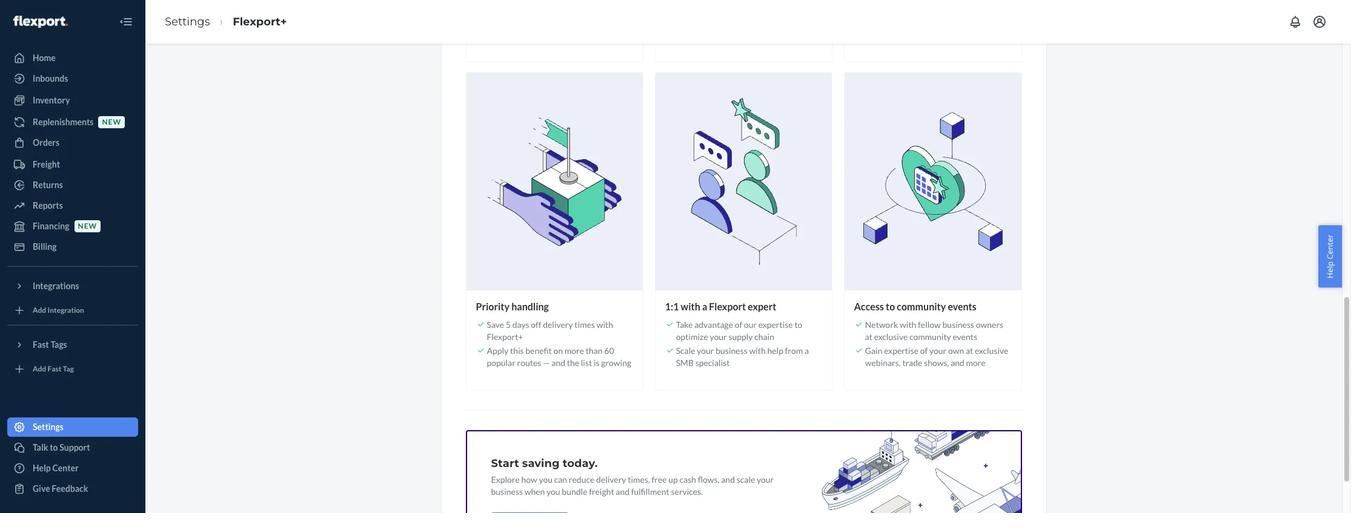 Task type: locate. For each thing, give the bounding box(es) containing it.
is
[[594, 358, 600, 369]]

1 horizontal spatial help center
[[1325, 235, 1336, 279]]

your inside network with fellow business owners at exclusive community events gain expertise of your own at exclusive webinars, trade shows, and more
[[930, 346, 947, 357]]

60
[[604, 346, 614, 357]]

0 horizontal spatial delivery
[[543, 320, 573, 330]]

your
[[710, 332, 727, 343], [697, 346, 714, 357], [930, 346, 947, 357], [757, 475, 774, 486]]

your up specialist
[[697, 346, 714, 357]]

flexport
[[709, 301, 746, 313]]

1 horizontal spatial more
[[966, 358, 986, 369]]

community up fellow
[[897, 301, 946, 313]]

close navigation image
[[119, 15, 133, 29]]

0 horizontal spatial settings link
[[7, 418, 138, 438]]

1 vertical spatial flexport+
[[487, 332, 523, 343]]

delivery right "off"
[[543, 320, 573, 330]]

1 vertical spatial fast
[[48, 365, 61, 374]]

flexport+ inside breadcrumbs 'navigation'
[[233, 15, 287, 28]]

on
[[554, 346, 563, 357]]

times,
[[628, 475, 650, 486]]

start
[[491, 458, 519, 471]]

1 horizontal spatial a
[[805, 346, 809, 357]]

1 horizontal spatial new
[[102, 118, 121, 127]]

of left our
[[735, 320, 743, 330]]

1 vertical spatial new
[[78, 222, 97, 231]]

at
[[865, 332, 873, 343], [966, 346, 974, 357]]

0 vertical spatial new
[[102, 118, 121, 127]]

supply
[[729, 332, 753, 343]]

1 horizontal spatial settings link
[[165, 15, 210, 28]]

you down can at bottom left
[[547, 487, 560, 498]]

services.
[[671, 487, 703, 498]]

0 horizontal spatial expertise
[[759, 320, 793, 330]]

0 horizontal spatial center
[[52, 464, 79, 474]]

new for replenishments
[[102, 118, 121, 127]]

of
[[735, 320, 743, 330], [921, 346, 928, 357]]

new up orders link
[[102, 118, 121, 127]]

1:1 with a flexport expert
[[665, 301, 777, 313]]

fulfillment
[[631, 487, 670, 498]]

with inside network with fellow business owners at exclusive community events gain expertise of your own at exclusive webinars, trade shows, and more
[[900, 320, 917, 330]]

list
[[581, 358, 592, 369]]

0 vertical spatial business
[[943, 320, 975, 330]]

1 vertical spatial expertise
[[884, 346, 919, 357]]

flexport+
[[233, 15, 287, 28], [487, 332, 523, 343]]

take
[[676, 320, 693, 330]]

0 vertical spatial help
[[1325, 262, 1336, 279]]

apply
[[487, 346, 509, 357]]

to up "from"
[[795, 320, 803, 330]]

settings inside settings link
[[33, 422, 64, 433]]

a up 'advantage'
[[702, 301, 707, 313]]

talk
[[33, 443, 48, 453]]

1 horizontal spatial help
[[1325, 262, 1336, 279]]

exclusive
[[874, 332, 908, 343], [975, 346, 1009, 357]]

with
[[681, 301, 701, 313], [597, 320, 613, 330], [900, 320, 917, 330], [749, 346, 766, 357]]

more right shows,
[[966, 358, 986, 369]]

fast tags
[[33, 340, 67, 350]]

1 vertical spatial of
[[921, 346, 928, 357]]

delivery up freight
[[596, 475, 626, 486]]

1 vertical spatial events
[[953, 332, 978, 343]]

expertise up chain on the bottom of the page
[[759, 320, 793, 330]]

business down supply
[[716, 346, 748, 357]]

expertise inside take advantage of our expertise to optimize your supply chain scale your business with help from a smb specialist
[[759, 320, 793, 330]]

1 horizontal spatial center
[[1325, 235, 1336, 260]]

and down own
[[951, 358, 965, 369]]

1 horizontal spatial exclusive
[[975, 346, 1009, 357]]

new
[[102, 118, 121, 127], [78, 222, 97, 231]]

cash
[[680, 475, 696, 486]]

0 vertical spatial help center
[[1325, 235, 1336, 279]]

help center link
[[7, 459, 138, 479]]

freight link
[[7, 155, 138, 175]]

at right own
[[966, 346, 974, 357]]

and down times, at the bottom left of page
[[616, 487, 630, 498]]

0 horizontal spatial flexport+
[[233, 15, 287, 28]]

days
[[513, 320, 529, 330]]

fast left tags
[[33, 340, 49, 350]]

flexport logo image
[[13, 16, 68, 28]]

business down the explore
[[491, 487, 523, 498]]

start saving today. explore how you can reduce delivery times, free up cash flows, and scale your business when you bundle freight and fulfillment services.
[[491, 458, 774, 498]]

settings link
[[165, 15, 210, 28], [7, 418, 138, 438]]

freight
[[589, 487, 614, 498]]

fast left tag
[[48, 365, 61, 374]]

a
[[702, 301, 707, 313], [805, 346, 809, 357]]

1 vertical spatial business
[[716, 346, 748, 357]]

to inside talk to support button
[[50, 443, 58, 453]]

0 vertical spatial flexport+
[[233, 15, 287, 28]]

flows,
[[698, 475, 720, 486]]

inbounds
[[33, 73, 68, 84]]

expertise
[[759, 320, 793, 330], [884, 346, 919, 357]]

with right times
[[597, 320, 613, 330]]

your up shows,
[[930, 346, 947, 357]]

add
[[33, 306, 46, 315], [33, 365, 46, 374]]

0 vertical spatial settings link
[[165, 15, 210, 28]]

owners
[[976, 320, 1004, 330]]

0 vertical spatial expertise
[[759, 320, 793, 330]]

access
[[854, 301, 884, 313]]

events up the owners at the right of the page
[[948, 301, 977, 313]]

to right talk
[[50, 443, 58, 453]]

to
[[886, 301, 895, 313], [795, 320, 803, 330], [50, 443, 58, 453]]

saving
[[522, 458, 560, 471]]

events up own
[[953, 332, 978, 343]]

business up own
[[943, 320, 975, 330]]

0 vertical spatial more
[[565, 346, 584, 357]]

give
[[33, 484, 50, 495]]

replenishments
[[33, 117, 94, 127]]

your inside start saving today. explore how you can reduce delivery times, free up cash flows, and scale your business when you bundle freight and fulfillment services.
[[757, 475, 774, 486]]

scale
[[676, 346, 696, 357]]

and
[[552, 358, 565, 369], [951, 358, 965, 369], [721, 475, 735, 486], [616, 487, 630, 498]]

reports link
[[7, 196, 138, 216]]

of up trade
[[921, 346, 928, 357]]

add left integration
[[33, 306, 46, 315]]

0 vertical spatial delivery
[[543, 320, 573, 330]]

2 add from the top
[[33, 365, 46, 374]]

you
[[539, 475, 553, 486], [547, 487, 560, 498]]

with down access to community events
[[900, 320, 917, 330]]

events
[[948, 301, 977, 313], [953, 332, 978, 343]]

1 vertical spatial settings
[[33, 422, 64, 433]]

2 vertical spatial to
[[50, 443, 58, 453]]

save
[[487, 320, 504, 330]]

handling
[[512, 301, 549, 313]]

1 vertical spatial center
[[52, 464, 79, 474]]

inventory link
[[7, 91, 138, 110]]

community down fellow
[[910, 332, 951, 343]]

0 vertical spatial of
[[735, 320, 743, 330]]

0 vertical spatial settings
[[165, 15, 210, 28]]

center
[[1325, 235, 1336, 260], [52, 464, 79, 474]]

help
[[1325, 262, 1336, 279], [33, 464, 51, 474]]

0 vertical spatial fast
[[33, 340, 49, 350]]

0 horizontal spatial to
[[50, 443, 58, 453]]

expertise inside network with fellow business owners at exclusive community events gain expertise of your own at exclusive webinars, trade shows, and more
[[884, 346, 919, 357]]

delivery inside start saving today. explore how you can reduce delivery times, free up cash flows, and scale your business when you bundle freight and fulfillment services.
[[596, 475, 626, 486]]

1 vertical spatial exclusive
[[975, 346, 1009, 357]]

1 vertical spatial a
[[805, 346, 809, 357]]

0 vertical spatial a
[[702, 301, 707, 313]]

1 vertical spatial help center
[[33, 464, 79, 474]]

your right scale
[[757, 475, 774, 486]]

you left can at bottom left
[[539, 475, 553, 486]]

0 horizontal spatial more
[[565, 346, 584, 357]]

open notifications image
[[1289, 15, 1303, 29]]

0 vertical spatial center
[[1325, 235, 1336, 260]]

1 vertical spatial help
[[33, 464, 51, 474]]

new down reports link
[[78, 222, 97, 231]]

at up gain
[[865, 332, 873, 343]]

0 vertical spatial events
[[948, 301, 977, 313]]

free
[[652, 475, 667, 486]]

to up network
[[886, 301, 895, 313]]

help center inside button
[[1325, 235, 1336, 279]]

breadcrumbs navigation
[[155, 4, 297, 40]]

add down 'fast tags'
[[33, 365, 46, 374]]

1 vertical spatial delivery
[[596, 475, 626, 486]]

fast
[[33, 340, 49, 350], [48, 365, 61, 374]]

1 vertical spatial add
[[33, 365, 46, 374]]

center inside button
[[1325, 235, 1336, 260]]

0 vertical spatial exclusive
[[874, 332, 908, 343]]

1 horizontal spatial delivery
[[596, 475, 626, 486]]

0 horizontal spatial business
[[491, 487, 523, 498]]

integration
[[48, 306, 84, 315]]

routes
[[517, 358, 541, 369]]

tags
[[51, 340, 67, 350]]

add fast tag link
[[7, 360, 138, 379]]

0 horizontal spatial of
[[735, 320, 743, 330]]

1 vertical spatial more
[[966, 358, 986, 369]]

support
[[60, 443, 90, 453]]

can
[[554, 475, 567, 486]]

1 horizontal spatial business
[[716, 346, 748, 357]]

help
[[768, 346, 784, 357]]

expert
[[748, 301, 777, 313]]

0 vertical spatial to
[[886, 301, 895, 313]]

1:1
[[665, 301, 679, 313]]

2 vertical spatial business
[[491, 487, 523, 498]]

1 horizontal spatial flexport+
[[487, 332, 523, 343]]

orders link
[[7, 133, 138, 153]]

our
[[744, 320, 757, 330]]

exclusive down network
[[874, 332, 908, 343]]

expertise up trade
[[884, 346, 919, 357]]

business inside take advantage of our expertise to optimize your supply chain scale your business with help from a smb specialist
[[716, 346, 748, 357]]

0 horizontal spatial a
[[702, 301, 707, 313]]

reduce
[[569, 475, 595, 486]]

1 horizontal spatial of
[[921, 346, 928, 357]]

1 horizontal spatial expertise
[[884, 346, 919, 357]]

0 horizontal spatial new
[[78, 222, 97, 231]]

give feedback
[[33, 484, 88, 495]]

0 horizontal spatial settings
[[33, 422, 64, 433]]

and right —
[[552, 358, 565, 369]]

0 horizontal spatial at
[[865, 332, 873, 343]]

inventory
[[33, 95, 70, 105]]

with down chain on the bottom of the page
[[749, 346, 766, 357]]

1 horizontal spatial to
[[795, 320, 803, 330]]

2 horizontal spatial to
[[886, 301, 895, 313]]

a right "from"
[[805, 346, 809, 357]]

1 add from the top
[[33, 306, 46, 315]]

1 horizontal spatial settings
[[165, 15, 210, 28]]

talk to support
[[33, 443, 90, 453]]

a inside take advantage of our expertise to optimize your supply chain scale your business with help from a smb specialist
[[805, 346, 809, 357]]

settings
[[165, 15, 210, 28], [33, 422, 64, 433]]

exclusive down the owners at the right of the page
[[975, 346, 1009, 357]]

feedback
[[52, 484, 88, 495]]

add integration link
[[7, 301, 138, 321]]

1 vertical spatial at
[[966, 346, 974, 357]]

delivery
[[543, 320, 573, 330], [596, 475, 626, 486]]

more up the
[[565, 346, 584, 357]]

1 vertical spatial community
[[910, 332, 951, 343]]

fast inside dropdown button
[[33, 340, 49, 350]]

1 vertical spatial to
[[795, 320, 803, 330]]

0 vertical spatial add
[[33, 306, 46, 315]]

2 horizontal spatial business
[[943, 320, 975, 330]]



Task type: describe. For each thing, give the bounding box(es) containing it.
business inside start saving today. explore how you can reduce delivery times, free up cash flows, and scale your business when you bundle freight and fulfillment services.
[[491, 487, 523, 498]]

to for support
[[50, 443, 58, 453]]

0 vertical spatial community
[[897, 301, 946, 313]]

take advantage of our expertise to optimize your supply chain scale your business with help from a smb specialist
[[676, 320, 809, 369]]

more inside network with fellow business owners at exclusive community events gain expertise of your own at exclusive webinars, trade shows, and more
[[966, 358, 986, 369]]

talk to support button
[[7, 439, 138, 458]]

with right 1:1
[[681, 301, 701, 313]]

returns
[[33, 180, 63, 190]]

settings inside breadcrumbs 'navigation'
[[165, 15, 210, 28]]

smb
[[676, 358, 694, 369]]

popular
[[487, 358, 516, 369]]

bundle
[[562, 487, 588, 498]]

access to community events
[[854, 301, 977, 313]]

orders
[[33, 138, 60, 148]]

gain
[[865, 346, 883, 357]]

0 horizontal spatial help center
[[33, 464, 79, 474]]

your down 'advantage'
[[710, 332, 727, 343]]

0 horizontal spatial help
[[33, 464, 51, 474]]

help inside button
[[1325, 262, 1336, 279]]

give feedback button
[[7, 480, 138, 499]]

business inside network with fellow business owners at exclusive community events gain expertise of your own at exclusive webinars, trade shows, and more
[[943, 320, 975, 330]]

from
[[785, 346, 803, 357]]

with inside take advantage of our expertise to optimize your supply chain scale your business with help from a smb specialist
[[749, 346, 766, 357]]

flexport+ link
[[233, 15, 287, 28]]

of inside network with fellow business owners at exclusive community events gain expertise of your own at exclusive webinars, trade shows, and more
[[921, 346, 928, 357]]

priority handling
[[476, 301, 549, 313]]

open account menu image
[[1313, 15, 1327, 29]]

to inside take advantage of our expertise to optimize your supply chain scale your business with help from a smb specialist
[[795, 320, 803, 330]]

0 horizontal spatial exclusive
[[874, 332, 908, 343]]

integrations button
[[7, 277, 138, 296]]

community inside network with fellow business owners at exclusive community events gain expertise of your own at exclusive webinars, trade shows, and more
[[910, 332, 951, 343]]

help center button
[[1319, 226, 1343, 288]]

to for community
[[886, 301, 895, 313]]

inbounds link
[[7, 69, 138, 88]]

of inside take advantage of our expertise to optimize your supply chain scale your business with help from a smb specialist
[[735, 320, 743, 330]]

shows,
[[924, 358, 949, 369]]

freight
[[33, 159, 60, 170]]

save 5 days off delivery times with flexport+ apply this benefit on more than 60 popular routes — and the list is growing
[[487, 320, 632, 369]]

settings link inside breadcrumbs 'navigation'
[[165, 15, 210, 28]]

0 vertical spatial at
[[865, 332, 873, 343]]

integrations
[[33, 281, 79, 292]]

5
[[506, 320, 511, 330]]

priority
[[476, 301, 510, 313]]

add integration
[[33, 306, 84, 315]]

billing link
[[7, 238, 138, 257]]

up
[[669, 475, 678, 486]]

tag
[[63, 365, 74, 374]]

financing
[[33, 221, 69, 232]]

off
[[531, 320, 542, 330]]

events inside network with fellow business owners at exclusive community events gain expertise of your own at exclusive webinars, trade shows, and more
[[953, 332, 978, 343]]

network
[[865, 320, 898, 330]]

network with fellow business owners at exclusive community events gain expertise of your own at exclusive webinars, trade shows, and more
[[865, 320, 1009, 369]]

flexport+ inside save 5 days off delivery times with flexport+ apply this benefit on more than 60 popular routes — and the list is growing
[[487, 332, 523, 343]]

and inside save 5 days off delivery times with flexport+ apply this benefit on more than 60 popular routes — and the list is growing
[[552, 358, 565, 369]]

benefit
[[526, 346, 552, 357]]

chain
[[755, 332, 775, 343]]

trade
[[903, 358, 923, 369]]

add for add fast tag
[[33, 365, 46, 374]]

with inside save 5 days off delivery times with flexport+ apply this benefit on more than 60 popular routes — and the list is growing
[[597, 320, 613, 330]]

scale
[[737, 475, 755, 486]]

more inside save 5 days off delivery times with flexport+ apply this benefit on more than 60 popular routes — and the list is growing
[[565, 346, 584, 357]]

when
[[525, 487, 545, 498]]

than
[[586, 346, 603, 357]]

1 vertical spatial settings link
[[7, 418, 138, 438]]

returns link
[[7, 176, 138, 195]]

and left scale
[[721, 475, 735, 486]]

new for financing
[[78, 222, 97, 231]]

home link
[[7, 48, 138, 68]]

times
[[575, 320, 595, 330]]

today.
[[563, 458, 598, 471]]

add fast tag
[[33, 365, 74, 374]]

specialist
[[696, 358, 730, 369]]

own
[[948, 346, 964, 357]]

optimize
[[676, 332, 708, 343]]

explore
[[491, 475, 520, 486]]

add for add integration
[[33, 306, 46, 315]]

how
[[522, 475, 537, 486]]

this
[[510, 346, 524, 357]]

webinars,
[[865, 358, 901, 369]]

1 vertical spatial you
[[547, 487, 560, 498]]

and inside network with fellow business owners at exclusive community events gain expertise of your own at exclusive webinars, trade shows, and more
[[951, 358, 965, 369]]

fellow
[[918, 320, 941, 330]]

—
[[543, 358, 550, 369]]

delivery inside save 5 days off delivery times with flexport+ apply this benefit on more than 60 popular routes — and the list is growing
[[543, 320, 573, 330]]

home
[[33, 53, 56, 63]]

advantage
[[695, 320, 733, 330]]

billing
[[33, 242, 57, 252]]

reports
[[33, 201, 63, 211]]

1 horizontal spatial at
[[966, 346, 974, 357]]

0 vertical spatial you
[[539, 475, 553, 486]]



Task type: vqa. For each thing, say whether or not it's contained in the screenshot.
Priority handling
yes



